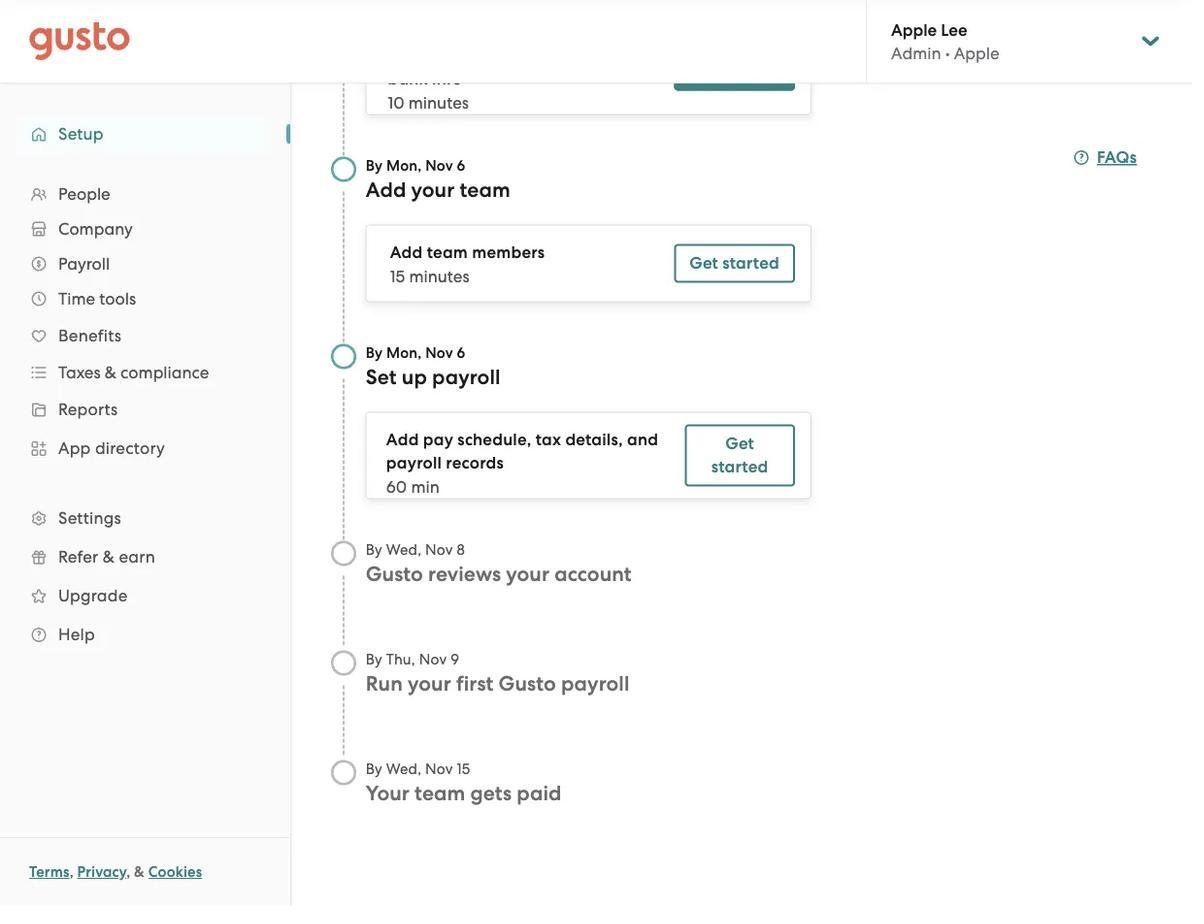 Task type: locate. For each thing, give the bounding box(es) containing it.
list containing people
[[0, 177, 290, 654]]

add for add team members
[[390, 243, 423, 263]]

by mon, nov 6 set up payroll
[[366, 344, 501, 389]]

1 horizontal spatial apple
[[954, 43, 1000, 63]]

benefits link
[[19, 319, 271, 353]]

payroll
[[432, 365, 501, 389], [386, 453, 442, 473], [561, 672, 630, 696]]

nov inside the "by thu, nov 9 run your first gusto payroll"
[[419, 651, 447, 668]]

minutes inside add addresses, federal ein, and bank info 10 minutes
[[409, 93, 469, 112]]

wed, inside "by wed, nov 8 gusto reviews your account"
[[386, 541, 422, 558]]

get started for payroll
[[712, 434, 769, 477]]

15
[[390, 267, 405, 286], [457, 761, 470, 778]]

refer
[[58, 548, 98, 567]]

nov for gusto
[[425, 541, 453, 558]]

0 vertical spatial your
[[411, 178, 455, 202]]

add left pay
[[386, 430, 419, 450]]

team inside the by mon, nov 6 add your team
[[460, 178, 511, 202]]

payroll inside the "by thu, nov 9 run your first gusto payroll"
[[561, 672, 630, 696]]

by for gusto reviews your account
[[366, 541, 382, 558]]

team left the members
[[427, 243, 468, 263]]

team up the members
[[460, 178, 511, 202]]

, left cookies button
[[126, 864, 130, 882]]

15 for minutes
[[390, 267, 405, 286]]

0 vertical spatial and
[[609, 46, 640, 66]]

terms link
[[29, 864, 70, 882]]

5 by from the top
[[366, 761, 382, 778]]

1 vertical spatial started
[[712, 457, 769, 477]]

mon, up 'up'
[[386, 344, 422, 362]]

by
[[366, 157, 383, 174], [366, 344, 383, 362], [366, 541, 382, 558], [366, 651, 382, 668], [366, 761, 382, 778]]

& left cookies
[[134, 864, 145, 882]]

1 vertical spatial get started button
[[685, 425, 795, 487]]

2 vertical spatial your
[[408, 672, 451, 696]]

2 by from the top
[[366, 344, 383, 362]]

0 vertical spatial circle blank image
[[330, 650, 357, 677]]

addresses,
[[425, 46, 509, 66]]

and inside add pay schedule, tax details, and payroll records 60 min
[[627, 430, 659, 450]]

&
[[105, 363, 116, 383], [103, 548, 115, 567], [134, 864, 145, 882]]

gusto right circle blank image
[[366, 562, 423, 587]]

by inside the by mon, nov 6 add your team
[[366, 157, 383, 174]]

6 inside 'by mon, nov 6 set up payroll'
[[457, 344, 466, 362]]

15 inside add team members 15 minutes
[[390, 267, 405, 286]]

first
[[456, 672, 494, 696]]

company button
[[19, 212, 271, 247]]

minutes down info
[[409, 93, 469, 112]]

records
[[446, 453, 504, 473]]

by wed, nov 8 gusto reviews your account
[[366, 541, 632, 587]]

0 vertical spatial gusto
[[366, 562, 423, 587]]

pay
[[423, 430, 454, 450]]

•
[[946, 43, 950, 63]]

add for add pay schedule, tax details, and payroll records
[[386, 430, 419, 450]]

your for team
[[411, 178, 455, 202]]

,
[[70, 864, 74, 882], [126, 864, 130, 882]]

cookies button
[[148, 861, 202, 885]]

up
[[402, 365, 427, 389]]

payroll inside add pay schedule, tax details, and payroll records 60 min
[[386, 453, 442, 473]]

and right ein,
[[609, 46, 640, 66]]

team inside by wed, nov 15 your team gets paid
[[415, 782, 466, 806]]

team
[[460, 178, 511, 202], [427, 243, 468, 263], [415, 782, 466, 806]]

get for team
[[690, 253, 719, 273]]

faqs button
[[1074, 146, 1137, 169]]

1 vertical spatial 6
[[457, 344, 466, 362]]

4 by from the top
[[366, 651, 382, 668]]

10
[[388, 93, 405, 112]]

by for run your first gusto payroll
[[366, 651, 382, 668]]

1 vertical spatial team
[[427, 243, 468, 263]]

terms , privacy , & cookies
[[29, 864, 202, 882]]

1 vertical spatial your
[[506, 562, 550, 587]]

1 wed, from the top
[[386, 541, 422, 558]]

1 vertical spatial minutes
[[409, 267, 470, 286]]

2 circle blank image from the top
[[330, 760, 357, 787]]

9
[[451, 651, 459, 668]]

1 6 from the top
[[457, 157, 466, 174]]

nov
[[425, 157, 453, 174], [425, 344, 453, 362], [425, 541, 453, 558], [419, 651, 447, 668], [425, 761, 453, 778]]

gusto right first
[[499, 672, 556, 696]]

0 vertical spatial mon,
[[386, 157, 422, 174]]

upgrade link
[[19, 579, 271, 614]]

wed, up your
[[386, 761, 422, 778]]

0 horizontal spatial get
[[690, 253, 719, 273]]

add inside add addresses, federal ein, and bank info 10 minutes
[[388, 46, 421, 66]]

schedule,
[[458, 430, 532, 450]]

payroll inside 'by mon, nov 6 set up payroll'
[[432, 365, 501, 389]]

privacy link
[[77, 864, 126, 882]]

0 vertical spatial &
[[105, 363, 116, 383]]

0 horizontal spatial 15
[[390, 267, 405, 286]]

app directory link
[[19, 431, 271, 466]]

payroll for set up payroll
[[432, 365, 501, 389]]

1 circle blank image from the top
[[330, 650, 357, 677]]

1 horizontal spatial gusto
[[499, 672, 556, 696]]

faqs
[[1097, 148, 1137, 168]]

set
[[366, 365, 397, 389]]

time
[[58, 289, 95, 309]]

6 for team
[[457, 157, 466, 174]]

0 vertical spatial get
[[690, 253, 719, 273]]

wed, for gusto
[[386, 541, 422, 558]]

nov inside "by wed, nov 8 gusto reviews your account"
[[425, 541, 453, 558]]

2 wed, from the top
[[386, 761, 422, 778]]

1 horizontal spatial ,
[[126, 864, 130, 882]]

1 vertical spatial circle blank image
[[330, 760, 357, 787]]

your down 9
[[408, 672, 451, 696]]

0 horizontal spatial gusto
[[366, 562, 423, 587]]

gusto inside "by wed, nov 8 gusto reviews your account"
[[366, 562, 423, 587]]

home image
[[29, 22, 130, 61]]

your right reviews
[[506, 562, 550, 587]]

wed,
[[386, 541, 422, 558], [386, 761, 422, 778]]

& inside dropdown button
[[105, 363, 116, 383]]

0 vertical spatial wed,
[[386, 541, 422, 558]]

gusto
[[366, 562, 423, 587], [499, 672, 556, 696]]

1 vertical spatial get started
[[712, 434, 769, 477]]

and
[[609, 46, 640, 66], [627, 430, 659, 450]]

tools
[[99, 289, 136, 309]]

1 vertical spatial and
[[627, 430, 659, 450]]

reports
[[58, 400, 118, 419]]

add down '10'
[[366, 178, 406, 202]]

gusto navigation element
[[0, 84, 290, 686]]

directory
[[95, 439, 165, 458]]

6
[[457, 157, 466, 174], [457, 344, 466, 362]]

1 vertical spatial &
[[103, 548, 115, 567]]

thu,
[[386, 651, 415, 668]]

by inside 'by mon, nov 6 set up payroll'
[[366, 344, 383, 362]]

0 vertical spatial 6
[[457, 157, 466, 174]]

15 inside by wed, nov 15 your team gets paid
[[457, 761, 470, 778]]

2 vertical spatial team
[[415, 782, 466, 806]]

0 vertical spatial minutes
[[409, 93, 469, 112]]

setup
[[58, 124, 104, 144]]

your for first
[[408, 672, 451, 696]]

by inside by wed, nov 15 your team gets paid
[[366, 761, 382, 778]]

mon, down '10'
[[386, 157, 422, 174]]

1 by from the top
[[366, 157, 383, 174]]

add up the bank
[[388, 46, 421, 66]]

get started button for team
[[674, 244, 795, 283]]

6 down info
[[457, 157, 466, 174]]

your up add team members 15 minutes
[[411, 178, 455, 202]]

mon,
[[386, 157, 422, 174], [386, 344, 422, 362]]

payroll button
[[19, 247, 271, 282]]

get inside get started
[[726, 434, 755, 454]]

circle blank image for your team gets paid
[[330, 760, 357, 787]]

nov inside the by mon, nov 6 add your team
[[425, 157, 453, 174]]

by inside the "by thu, nov 9 run your first gusto payroll"
[[366, 651, 382, 668]]

1 vertical spatial payroll
[[386, 453, 442, 473]]

circle blank image
[[330, 540, 357, 568]]

circle blank image
[[330, 650, 357, 677], [330, 760, 357, 787]]

benefits
[[58, 326, 121, 346]]

get
[[690, 253, 719, 273], [726, 434, 755, 454]]

2 6 from the top
[[457, 344, 466, 362]]

taxes & compliance button
[[19, 355, 271, 390]]

1 vertical spatial gusto
[[499, 672, 556, 696]]

0 vertical spatial 15
[[390, 267, 405, 286]]

1 horizontal spatial 15
[[457, 761, 470, 778]]

nov inside by wed, nov 15 your team gets paid
[[425, 761, 453, 778]]

started for payroll
[[712, 457, 769, 477]]

1 vertical spatial 15
[[457, 761, 470, 778]]

add addresses, federal ein, and bank info 10 minutes
[[388, 46, 640, 112]]

6 down add team members 15 minutes
[[457, 344, 466, 362]]

get started button for payroll
[[685, 425, 795, 487]]

3 by from the top
[[366, 541, 382, 558]]

circle blank image left your
[[330, 760, 357, 787]]

account
[[555, 562, 632, 587]]

mon, inside 'by mon, nov 6 set up payroll'
[[386, 344, 422, 362]]

your
[[411, 178, 455, 202], [506, 562, 550, 587], [408, 672, 451, 696]]

2 vertical spatial payroll
[[561, 672, 630, 696]]

0 horizontal spatial ,
[[70, 864, 74, 882]]

1 mon, from the top
[[386, 157, 422, 174]]

0 vertical spatial get started
[[690, 253, 780, 273]]

& right taxes in the left top of the page
[[105, 363, 116, 383]]

0 vertical spatial apple
[[891, 20, 937, 40]]

add inside add pay schedule, tax details, and payroll records 60 min
[[386, 430, 419, 450]]

, left privacy
[[70, 864, 74, 882]]

6 inside the by mon, nov 6 add your team
[[457, 157, 466, 174]]

minutes
[[409, 93, 469, 112], [409, 267, 470, 286]]

apple right •
[[954, 43, 1000, 63]]

minutes up 'by mon, nov 6 set up payroll'
[[409, 267, 470, 286]]

team left 'gets'
[[415, 782, 466, 806]]

ein,
[[574, 46, 605, 66]]

1 vertical spatial get
[[726, 434, 755, 454]]

& left 'earn'
[[103, 548, 115, 567]]

apple up admin
[[891, 20, 937, 40]]

by thu, nov 9 run your first gusto payroll
[[366, 651, 630, 696]]

by inside "by wed, nov 8 gusto reviews your account"
[[366, 541, 382, 558]]

and right details,
[[627, 430, 659, 450]]

0 vertical spatial payroll
[[432, 365, 501, 389]]

taxes
[[58, 363, 101, 383]]

0 vertical spatial started
[[723, 253, 780, 273]]

get started button
[[674, 244, 795, 283], [685, 425, 795, 487]]

1 vertical spatial wed,
[[386, 761, 422, 778]]

1 horizontal spatial get
[[726, 434, 755, 454]]

your inside the "by thu, nov 9 run your first gusto payroll"
[[408, 672, 451, 696]]

6 for payroll
[[457, 344, 466, 362]]

add for add addresses, federal ein, and bank info
[[388, 46, 421, 66]]

apple
[[891, 20, 937, 40], [954, 43, 1000, 63]]

your inside the by mon, nov 6 add your team
[[411, 178, 455, 202]]

add
[[388, 46, 421, 66], [366, 178, 406, 202], [390, 243, 423, 263], [386, 430, 419, 450]]

2 mon, from the top
[[386, 344, 422, 362]]

add inside add team members 15 minutes
[[390, 243, 423, 263]]

your
[[366, 782, 410, 806]]

add down the by mon, nov 6 add your team
[[390, 243, 423, 263]]

nov inside 'by mon, nov 6 set up payroll'
[[425, 344, 453, 362]]

0 vertical spatial get started button
[[674, 244, 795, 283]]

get started
[[690, 253, 780, 273], [712, 434, 769, 477]]

1 vertical spatial mon,
[[386, 344, 422, 362]]

people
[[58, 185, 110, 204]]

0 horizontal spatial apple
[[891, 20, 937, 40]]

circle blank image left run
[[330, 650, 357, 677]]

admin
[[891, 43, 941, 63]]

list
[[0, 177, 290, 654]]

minutes inside add team members 15 minutes
[[409, 267, 470, 286]]

mon, inside the by mon, nov 6 add your team
[[386, 157, 422, 174]]

wed, inside by wed, nov 15 your team gets paid
[[386, 761, 422, 778]]

team inside add team members 15 minutes
[[427, 243, 468, 263]]

started
[[723, 253, 780, 273], [712, 457, 769, 477]]

nov for set
[[425, 344, 453, 362]]

0 vertical spatial team
[[460, 178, 511, 202]]

by for add your team
[[366, 157, 383, 174]]

wed, left 8
[[386, 541, 422, 558]]

app directory
[[58, 439, 165, 458]]



Task type: vqa. For each thing, say whether or not it's contained in the screenshot.


Task type: describe. For each thing, give the bounding box(es) containing it.
1 vertical spatial apple
[[954, 43, 1000, 63]]

add team members 15 minutes
[[390, 243, 545, 286]]

get for payroll
[[726, 434, 755, 454]]

info
[[432, 69, 462, 89]]

settings link
[[19, 501, 271, 536]]

gusto inside the "by thu, nov 9 run your first gusto payroll"
[[499, 672, 556, 696]]

mon, for up
[[386, 344, 422, 362]]

refer & earn
[[58, 548, 155, 567]]

gets
[[471, 782, 512, 806]]

privacy
[[77, 864, 126, 882]]

reviews
[[428, 562, 501, 587]]

help link
[[19, 618, 271, 653]]

add pay schedule, tax details, and payroll records 60 min
[[386, 430, 659, 497]]

nov for run
[[419, 651, 447, 668]]

started for team
[[723, 253, 780, 273]]

1 , from the left
[[70, 864, 74, 882]]

2 vertical spatial &
[[134, 864, 145, 882]]

and inside add addresses, federal ein, and bank info 10 minutes
[[609, 46, 640, 66]]

payroll for 60 min
[[386, 453, 442, 473]]

refer & earn link
[[19, 540, 271, 575]]

time tools button
[[19, 282, 271, 317]]

60
[[386, 477, 407, 497]]

tax
[[536, 430, 561, 450]]

by for your team gets paid
[[366, 761, 382, 778]]

by for set up payroll
[[366, 344, 383, 362]]

wed, for your
[[386, 761, 422, 778]]

taxes & compliance
[[58, 363, 209, 383]]

cookies
[[148, 864, 202, 882]]

get started for team
[[690, 253, 780, 273]]

by mon, nov 6 add your team
[[366, 157, 511, 202]]

setup link
[[19, 117, 271, 151]]

federal
[[513, 46, 569, 66]]

15 for your
[[457, 761, 470, 778]]

lee
[[941, 20, 968, 40]]

company
[[58, 219, 133, 239]]

help
[[58, 625, 95, 645]]

2 , from the left
[[126, 864, 130, 882]]

details,
[[566, 430, 623, 450]]

terms
[[29, 864, 70, 882]]

people button
[[19, 177, 271, 212]]

mon, for your
[[386, 157, 422, 174]]

reports link
[[19, 392, 271, 427]]

compliance
[[121, 363, 209, 383]]

settings
[[58, 509, 121, 528]]

paid
[[517, 782, 562, 806]]

bank
[[388, 69, 428, 89]]

8
[[457, 541, 465, 558]]

app
[[58, 439, 91, 458]]

upgrade
[[58, 587, 128, 606]]

run
[[366, 672, 403, 696]]

nov for your
[[425, 761, 453, 778]]

circle blank image for run your first gusto payroll
[[330, 650, 357, 677]]

by wed, nov 15 your team gets paid
[[366, 761, 562, 806]]

min
[[411, 477, 440, 497]]

members
[[472, 243, 545, 263]]

payroll
[[58, 254, 110, 274]]

time tools
[[58, 289, 136, 309]]

earn
[[119, 548, 155, 567]]

& for compliance
[[105, 363, 116, 383]]

nov for add
[[425, 157, 453, 174]]

add inside the by mon, nov 6 add your team
[[366, 178, 406, 202]]

apple lee admin • apple
[[891, 20, 1000, 63]]

& for earn
[[103, 548, 115, 567]]

your inside "by wed, nov 8 gusto reviews your account"
[[506, 562, 550, 587]]



